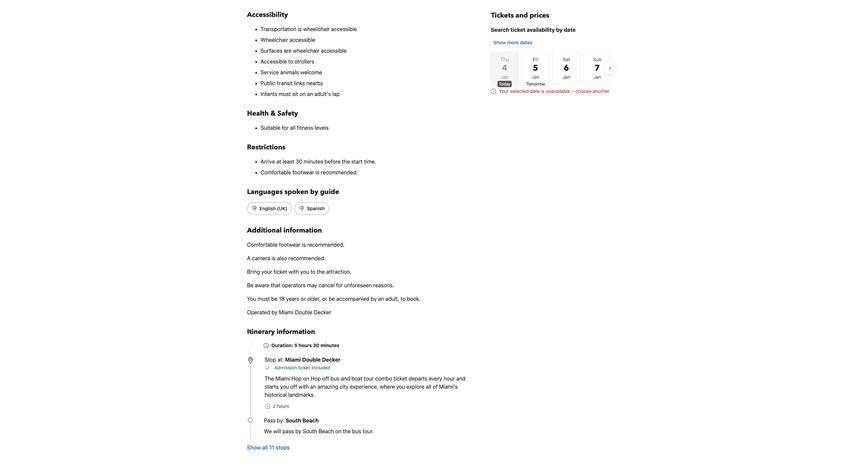 Task type: locate. For each thing, give the bounding box(es) containing it.
2 vertical spatial on
[[335, 429, 342, 435]]

with up landmarks.
[[299, 384, 309, 390]]

jan inside fri 5 jan tomorrow
[[532, 74, 540, 80]]

additional information
[[247, 226, 322, 235]]

ticket down stop at: miami double decker
[[298, 365, 310, 371]]

for down safety
[[282, 125, 289, 131]]

1 horizontal spatial to
[[311, 269, 316, 275]]

0 vertical spatial must
[[279, 91, 291, 97]]

off up amazing
[[322, 376, 329, 382]]

1 horizontal spatial south
[[303, 429, 317, 435]]

1 vertical spatial date
[[530, 88, 540, 94]]

–
[[572, 88, 575, 94]]

1 jan from the left
[[501, 74, 509, 80]]

hop down admission ticket included
[[292, 376, 302, 382]]

0 vertical spatial beach
[[303, 418, 319, 424]]

public transit links nearby
[[261, 80, 323, 86]]

and
[[516, 11, 528, 20], [341, 376, 350, 382], [456, 376, 466, 382]]

date
[[564, 27, 576, 33], [530, 88, 540, 94]]

jan for 7
[[594, 74, 601, 80]]

bus inside the miami hop on hop off bus and boat tour combo ticket departs every hour and starts you off with an amazing city experience, where you explore all of miami's historical landmarks.
[[331, 376, 340, 382]]

by down reasons.
[[371, 296, 377, 302]]

accessible to strollers
[[261, 59, 314, 65]]

date right availability
[[564, 27, 576, 33]]

0 vertical spatial 30
[[296, 159, 302, 165]]

we
[[264, 429, 272, 435]]

0 vertical spatial south
[[286, 418, 301, 424]]

5 inside fri 5 jan tomorrow
[[533, 63, 538, 74]]

all left the of
[[426, 384, 431, 390]]

1 horizontal spatial be
[[329, 296, 335, 302]]

0 vertical spatial bus
[[331, 376, 340, 382]]

be left '18' in the left of the page
[[271, 296, 278, 302]]

jan
[[501, 74, 509, 80], [532, 74, 540, 80], [563, 74, 570, 80], [594, 74, 601, 80]]

0 vertical spatial accessible
[[331, 26, 357, 32]]

by left 'guide'
[[310, 187, 319, 197]]

jan down the 7
[[594, 74, 601, 80]]

english (uk)
[[260, 206, 287, 211]]

0 horizontal spatial 5
[[294, 343, 298, 348]]

unavailable
[[546, 88, 571, 94]]

reasons.
[[373, 283, 394, 289]]

bus left the tour.
[[352, 429, 361, 435]]

show for show more dates
[[494, 40, 506, 45]]

information up duration: 5 hours 30 minutes
[[277, 328, 315, 337]]

all left 11
[[262, 445, 268, 451]]

1 vertical spatial on
[[303, 376, 309, 382]]

hop down included at left bottom
[[311, 376, 321, 382]]

miami down admission
[[276, 376, 290, 382]]

public
[[261, 80, 276, 86]]

bring your ticket with you to the attraction.
[[247, 269, 351, 275]]

1 vertical spatial double
[[302, 357, 321, 363]]

1 horizontal spatial must
[[279, 91, 291, 97]]

all left fitness
[[290, 125, 296, 131]]

0 vertical spatial double
[[295, 310, 313, 316]]

hours
[[299, 343, 312, 348], [277, 404, 289, 409]]

2 hop from the left
[[311, 376, 321, 382]]

ticket up where
[[394, 376, 407, 382]]

sat
[[563, 57, 570, 62]]

be down cancel
[[329, 296, 335, 302]]

city
[[340, 384, 349, 390]]

comfortable down at
[[261, 170, 291, 176]]

must
[[279, 91, 291, 97], [258, 296, 270, 302]]

show inside the show more dates "button"
[[494, 40, 506, 45]]

thu
[[501, 57, 509, 62]]

is
[[298, 26, 302, 32], [541, 88, 545, 94], [316, 170, 320, 176], [302, 242, 306, 248], [272, 255, 276, 262]]

jan inside sun 7 jan
[[594, 74, 601, 80]]

the left the tour.
[[343, 429, 351, 435]]

and left prices
[[516, 11, 528, 20]]

0 horizontal spatial 30
[[296, 159, 302, 165]]

show down the search at top right
[[494, 40, 506, 45]]

0 vertical spatial minutes
[[304, 159, 323, 165]]

0 vertical spatial information
[[284, 226, 322, 235]]

for right cancel
[[336, 283, 343, 289]]

1 horizontal spatial 30
[[313, 343, 319, 348]]

a camera is also recommended.
[[247, 255, 326, 262]]

comfortable footwear is recommended.
[[261, 170, 358, 176], [247, 242, 345, 248]]

1 vertical spatial show
[[247, 445, 261, 451]]

0 vertical spatial recommended.
[[321, 170, 358, 176]]

bring
[[247, 269, 260, 275]]

minutes left before
[[304, 159, 323, 165]]

0 horizontal spatial show
[[247, 445, 261, 451]]

an up landmarks.
[[310, 384, 316, 390]]

on
[[300, 91, 306, 97], [303, 376, 309, 382], [335, 429, 342, 435]]

30 for hours
[[313, 343, 319, 348]]

1 vertical spatial bus
[[352, 429, 361, 435]]

jan inside 'thu 4 jan today'
[[501, 74, 509, 80]]

wheelchair
[[303, 26, 330, 32], [293, 48, 320, 54]]

camera
[[252, 255, 270, 262]]

0 vertical spatial an
[[307, 91, 313, 97]]

comfortable footwear is recommended. down arrive at least 30 minutes before the start time.
[[261, 170, 358, 176]]

1 vertical spatial 5
[[294, 343, 298, 348]]

on down admission ticket included
[[303, 376, 309, 382]]

information for additional information
[[284, 226, 322, 235]]

0 vertical spatial to
[[288, 59, 293, 65]]

0 horizontal spatial all
[[262, 445, 268, 451]]

before
[[325, 159, 341, 165]]

1 horizontal spatial you
[[300, 269, 309, 275]]

5 down fri
[[533, 63, 538, 74]]

4 jan from the left
[[594, 74, 601, 80]]

2 vertical spatial all
[[262, 445, 268, 451]]

choose
[[576, 88, 592, 94]]

to left book.
[[401, 296, 406, 302]]

with inside the miami hop on hop off bus and boat tour combo ticket departs every hour and starts you off with an amazing city experience, where you explore all of miami's historical landmarks.
[[299, 384, 309, 390]]

1 vertical spatial 30
[[313, 343, 319, 348]]

wheelchair accessible
[[261, 37, 315, 43]]

double
[[295, 310, 313, 316], [302, 357, 321, 363]]

jan for 6
[[563, 74, 570, 80]]

at
[[277, 159, 281, 165]]

1 vertical spatial comfortable footwear is recommended.
[[247, 242, 345, 248]]

wheelchair for is
[[303, 26, 330, 32]]

jan up today
[[501, 74, 509, 80]]

is down arrive at least 30 minutes before the start time.
[[316, 170, 320, 176]]

included
[[312, 365, 330, 371]]

minutes for hours
[[321, 343, 339, 348]]

0 horizontal spatial for
[[282, 125, 289, 131]]

0 vertical spatial 5
[[533, 63, 538, 74]]

or
[[301, 296, 306, 302], [322, 296, 327, 302]]

double up admission ticket included
[[302, 357, 321, 363]]

ticket
[[511, 27, 526, 33], [274, 269, 287, 275], [298, 365, 310, 371], [394, 376, 407, 382]]

hop
[[292, 376, 302, 382], [311, 376, 321, 382]]

1 vertical spatial information
[[277, 328, 315, 337]]

with
[[289, 269, 299, 275], [299, 384, 309, 390]]

1 vertical spatial wheelchair
[[293, 48, 320, 54]]

minutes for least
[[304, 159, 323, 165]]

1 horizontal spatial hours
[[299, 343, 312, 348]]

show more dates button
[[491, 37, 535, 49]]

1 vertical spatial for
[[336, 283, 343, 289]]

off up landmarks.
[[290, 384, 297, 390]]

all inside the miami hop on hop off bus and boat tour combo ticket departs every hour and starts you off with an amazing city experience, where you explore all of miami's historical landmarks.
[[426, 384, 431, 390]]

0 horizontal spatial hop
[[292, 376, 302, 382]]

30 right least
[[296, 159, 302, 165]]

1 horizontal spatial date
[[564, 27, 576, 33]]

decker up included at left bottom
[[322, 357, 341, 363]]

book.
[[407, 296, 421, 302]]

double for by
[[295, 310, 313, 316]]

years
[[286, 296, 299, 302]]

sun
[[593, 57, 602, 62]]

is up wheelchair accessible
[[298, 26, 302, 32]]

you
[[247, 296, 256, 302]]

jan down 6
[[563, 74, 570, 80]]

levels
[[315, 125, 329, 131]]

jan for 4
[[501, 74, 509, 80]]

show left 11
[[247, 445, 261, 451]]

itinerary information
[[247, 328, 315, 337]]

7
[[595, 63, 600, 74]]

for
[[282, 125, 289, 131], [336, 283, 343, 289]]

combo
[[375, 376, 392, 382]]

2 vertical spatial to
[[401, 296, 406, 302]]

1 horizontal spatial hop
[[311, 376, 321, 382]]

more
[[507, 40, 519, 45]]

1 vertical spatial the
[[317, 269, 325, 275]]

hours up stop at: miami double decker
[[299, 343, 312, 348]]

2 vertical spatial the
[[343, 429, 351, 435]]

to up service animals welcome
[[288, 59, 293, 65]]

and up city
[[341, 376, 350, 382]]

0 vertical spatial show
[[494, 40, 506, 45]]

jan up tomorrow
[[532, 74, 540, 80]]

tour
[[364, 376, 374, 382]]

6
[[564, 63, 569, 74]]

1 horizontal spatial 5
[[533, 63, 538, 74]]

1 vertical spatial decker
[[322, 357, 341, 363]]

comfortable footwear is recommended. up a camera is also recommended.
[[247, 242, 345, 248]]

1 horizontal spatial for
[[336, 283, 343, 289]]

spoken
[[285, 187, 309, 197]]

beach
[[303, 418, 319, 424], [319, 429, 334, 435]]

1 horizontal spatial and
[[456, 376, 466, 382]]

recommended. up attraction.
[[307, 242, 345, 248]]

you right where
[[396, 384, 405, 390]]

accessible
[[261, 59, 287, 65]]

1 vertical spatial miami
[[285, 357, 301, 363]]

0 horizontal spatial bus
[[331, 376, 340, 382]]

must for infants
[[279, 91, 291, 97]]

the left start
[[342, 159, 350, 165]]

stop
[[265, 357, 276, 363]]

0 horizontal spatial or
[[301, 296, 306, 302]]

availability
[[527, 27, 555, 33]]

2 vertical spatial miami
[[276, 376, 290, 382]]

0 vertical spatial all
[[290, 125, 296, 131]]

minutes up included at left bottom
[[321, 343, 339, 348]]

0 horizontal spatial hours
[[277, 404, 289, 409]]

the up be aware that operators may cancel for unforeseen reasons.
[[317, 269, 325, 275]]

2 vertical spatial an
[[310, 384, 316, 390]]

2 horizontal spatial and
[[516, 11, 528, 20]]

decker
[[314, 310, 331, 316], [322, 357, 341, 363]]

wheelchair up surfaces are wheelchair accessible
[[303, 26, 330, 32]]

you up historical
[[280, 384, 289, 390]]

1 vertical spatial with
[[299, 384, 309, 390]]

you up may
[[300, 269, 309, 275]]

0 vertical spatial off
[[322, 376, 329, 382]]

0 horizontal spatial must
[[258, 296, 270, 302]]

0 vertical spatial decker
[[314, 310, 331, 316]]

on left the tour.
[[335, 429, 342, 435]]

0 vertical spatial hours
[[299, 343, 312, 348]]

show
[[494, 40, 506, 45], [247, 445, 261, 451]]

south down the pass by: south beach
[[303, 429, 317, 435]]

recommended. up bring your ticket with you to the attraction.
[[289, 255, 326, 262]]

0 vertical spatial the
[[342, 159, 350, 165]]

to up may
[[311, 269, 316, 275]]

1 horizontal spatial show
[[494, 40, 506, 45]]

or right older,
[[322, 296, 327, 302]]

must right you
[[258, 296, 270, 302]]

or right the years
[[301, 296, 306, 302]]

double down older,
[[295, 310, 313, 316]]

0 vertical spatial with
[[289, 269, 299, 275]]

region
[[486, 49, 617, 88]]

health & safety
[[247, 109, 298, 118]]

0 horizontal spatial off
[[290, 384, 297, 390]]

2 horizontal spatial all
[[426, 384, 431, 390]]

your
[[261, 269, 272, 275]]

0 vertical spatial for
[[282, 125, 289, 131]]

region containing 4
[[486, 49, 617, 88]]

suitable for all fitness levels
[[261, 125, 329, 131]]

recommended. down before
[[321, 170, 358, 176]]

on inside the miami hop on hop off bus and boat tour combo ticket departs every hour and starts you off with an amazing city experience, where you explore all of miami's historical landmarks.
[[303, 376, 309, 382]]

0 horizontal spatial date
[[530, 88, 540, 94]]

wheelchair for are
[[293, 48, 320, 54]]

date down tomorrow
[[530, 88, 540, 94]]

1 horizontal spatial or
[[322, 296, 327, 302]]

by right pass
[[296, 429, 301, 435]]

0 vertical spatial wheelchair
[[303, 26, 330, 32]]

0 vertical spatial miami
[[279, 310, 294, 316]]

show inside show all 11 stops button
[[247, 445, 261, 451]]

information for itinerary information
[[277, 328, 315, 337]]

footwear up a camera is also recommended.
[[279, 242, 301, 248]]

on right sit
[[300, 91, 306, 97]]

decker down older,
[[314, 310, 331, 316]]

information
[[284, 226, 322, 235], [277, 328, 315, 337]]

with up operators
[[289, 269, 299, 275]]

south up pass
[[286, 418, 301, 424]]

an down nearby
[[307, 91, 313, 97]]

information down the spanish
[[284, 226, 322, 235]]

bus up amazing
[[331, 376, 340, 382]]

3 jan from the left
[[563, 74, 570, 80]]

you
[[300, 269, 309, 275], [280, 384, 289, 390], [396, 384, 405, 390]]

2 vertical spatial accessible
[[321, 48, 347, 54]]

south
[[286, 418, 301, 424], [303, 429, 317, 435]]

5 right duration:
[[294, 343, 298, 348]]

1 vertical spatial all
[[426, 384, 431, 390]]

1 vertical spatial an
[[378, 296, 384, 302]]

2 jan from the left
[[532, 74, 540, 80]]

you must be 18 years or older, or be accompanied by an adult, to book.
[[247, 296, 421, 302]]

miami down '18' in the left of the page
[[279, 310, 294, 316]]

wheelchair up strollers
[[293, 48, 320, 54]]

tour.
[[363, 429, 374, 435]]

the miami hop on hop off bus and boat tour combo ticket departs every hour and starts you off with an amazing city experience, where you explore all of miami's historical landmarks.
[[265, 376, 466, 398]]

service
[[261, 69, 279, 75]]

miami for by
[[279, 310, 294, 316]]

2 horizontal spatial to
[[401, 296, 406, 302]]

comfortable up the camera
[[247, 242, 278, 248]]

an left adult,
[[378, 296, 384, 302]]

1 vertical spatial off
[[290, 384, 297, 390]]

0 vertical spatial on
[[300, 91, 306, 97]]

must left sit
[[279, 91, 291, 97]]

miami up admission
[[285, 357, 301, 363]]

1 vertical spatial must
[[258, 296, 270, 302]]

30 up stop at: miami double decker
[[313, 343, 319, 348]]

footwear down least
[[293, 170, 314, 176]]

and right 'hour' on the bottom right
[[456, 376, 466, 382]]

0 vertical spatial date
[[564, 27, 576, 33]]

all
[[290, 125, 296, 131], [426, 384, 431, 390], [262, 445, 268, 451]]

operated by miami double decker
[[247, 310, 331, 316]]

0 horizontal spatial be
[[271, 296, 278, 302]]

1 vertical spatial hours
[[277, 404, 289, 409]]

arrive
[[261, 159, 275, 165]]

the for before
[[342, 159, 350, 165]]

hours right 2
[[277, 404, 289, 409]]

operated
[[247, 310, 270, 316]]



Task type: vqa. For each thing, say whether or not it's contained in the screenshot.
the top 'a'
no



Task type: describe. For each thing, give the bounding box(es) containing it.
show for show all 11 stops
[[247, 445, 261, 451]]

pass
[[264, 418, 276, 424]]

be
[[247, 283, 254, 289]]

your selected date is unavailable – choose another
[[499, 88, 610, 94]]

miami for at:
[[285, 357, 301, 363]]

infants must sit on an adult's lap
[[261, 91, 340, 97]]

&
[[271, 109, 276, 118]]

strollers
[[295, 59, 314, 65]]

1 horizontal spatial all
[[290, 125, 296, 131]]

decker for operated by miami double decker
[[314, 310, 331, 316]]

languages spoken by guide
[[247, 187, 339, 197]]

aware
[[255, 283, 270, 289]]

additional
[[247, 226, 282, 235]]

of
[[433, 384, 438, 390]]

show all 11 stops button
[[247, 444, 290, 452]]

1 or from the left
[[301, 296, 306, 302]]

selected
[[510, 88, 529, 94]]

sun 7 jan
[[593, 57, 602, 80]]

must for you
[[258, 296, 270, 302]]

0 vertical spatial comfortable
[[261, 170, 291, 176]]

restrictions
[[247, 143, 286, 152]]

is down tomorrow
[[541, 88, 545, 94]]

by right operated in the left bottom of the page
[[272, 310, 278, 316]]

1 be from the left
[[271, 296, 278, 302]]

2 horizontal spatial you
[[396, 384, 405, 390]]

health
[[247, 109, 269, 118]]

may
[[307, 283, 317, 289]]

operators
[[282, 283, 306, 289]]

accessibility
[[247, 10, 288, 19]]

time.
[[364, 159, 376, 165]]

hour
[[444, 376, 455, 382]]

tickets
[[491, 11, 514, 20]]

stops
[[276, 445, 290, 451]]

suitable
[[261, 125, 281, 131]]

ticket inside the miami hop on hop off bus and boat tour combo ticket departs every hour and starts you off with an amazing city experience, where you explore all of miami's historical landmarks.
[[394, 376, 407, 382]]

languages
[[247, 187, 283, 197]]

4
[[502, 63, 508, 74]]

will
[[273, 429, 281, 435]]

links
[[294, 80, 305, 86]]

adult,
[[386, 296, 399, 302]]

that
[[271, 283, 281, 289]]

0 horizontal spatial you
[[280, 384, 289, 390]]

a
[[247, 255, 251, 262]]

dates
[[520, 40, 533, 45]]

5 for fri
[[533, 63, 538, 74]]

double for at:
[[302, 357, 321, 363]]

animals
[[280, 69, 299, 75]]

search ticket availability by date
[[491, 27, 576, 33]]

miami's
[[439, 384, 458, 390]]

1 vertical spatial to
[[311, 269, 316, 275]]

starts
[[265, 384, 279, 390]]

also
[[277, 255, 287, 262]]

unforeseen
[[344, 283, 372, 289]]

show all 11 stops
[[247, 445, 290, 451]]

jan for 5
[[532, 74, 540, 80]]

30 for least
[[296, 159, 302, 165]]

cancel
[[319, 283, 335, 289]]

every
[[429, 376, 442, 382]]

1 horizontal spatial bus
[[352, 429, 361, 435]]

boat
[[352, 376, 363, 382]]

amazing
[[318, 384, 338, 390]]

0 horizontal spatial and
[[341, 376, 350, 382]]

the for to
[[317, 269, 325, 275]]

accessible for are
[[321, 48, 347, 54]]

0 vertical spatial footwear
[[293, 170, 314, 176]]

1 vertical spatial recommended.
[[307, 242, 345, 248]]

0 horizontal spatial south
[[286, 418, 301, 424]]

1 vertical spatial footwear
[[279, 242, 301, 248]]

another
[[593, 88, 610, 94]]

pass by: south beach
[[264, 418, 319, 424]]

1 vertical spatial accessible
[[290, 37, 315, 43]]

adult's
[[315, 91, 331, 97]]

pass
[[283, 429, 294, 435]]

1 hop from the left
[[292, 376, 302, 382]]

spanish
[[307, 206, 325, 211]]

sit
[[292, 91, 298, 97]]

where
[[380, 384, 395, 390]]

1 vertical spatial comfortable
[[247, 242, 278, 248]]

2 be from the left
[[329, 296, 335, 302]]

fri
[[533, 57, 538, 62]]

2 vertical spatial recommended.
[[289, 255, 326, 262]]

thu 4 jan today
[[499, 57, 511, 87]]

your
[[499, 88, 509, 94]]

all inside button
[[262, 445, 268, 451]]

admission ticket included
[[275, 365, 330, 371]]

1 vertical spatial beach
[[319, 429, 334, 435]]

guide
[[320, 187, 339, 197]]

surfaces are wheelchair accessible
[[261, 48, 347, 54]]

accessible for is
[[331, 26, 357, 32]]

show more dates
[[494, 40, 533, 45]]

duration: 5 hours 30 minutes
[[272, 343, 339, 348]]

historical
[[265, 392, 287, 398]]

1 vertical spatial south
[[303, 429, 317, 435]]

start
[[351, 159, 363, 165]]

prices
[[530, 11, 550, 20]]

transit
[[277, 80, 293, 86]]

arrive at least 30 minutes before the start time.
[[261, 159, 376, 165]]

5 for duration:
[[294, 343, 298, 348]]

ticket right your
[[274, 269, 287, 275]]

we will pass by south beach on the bus tour.
[[264, 429, 374, 435]]

experience,
[[350, 384, 378, 390]]

decker for stop at: miami double decker
[[322, 357, 341, 363]]

nearby
[[307, 80, 323, 86]]

service animals welcome
[[261, 69, 322, 75]]

tomorrow
[[526, 82, 545, 87]]

safety
[[278, 109, 298, 118]]

search
[[491, 27, 509, 33]]

0 horizontal spatial to
[[288, 59, 293, 65]]

transportation is wheelchair accessible
[[261, 26, 357, 32]]

surfaces
[[261, 48, 283, 54]]

(uk)
[[277, 206, 287, 211]]

fri 5 jan tomorrow
[[526, 57, 545, 87]]

infants
[[261, 91, 277, 97]]

admission
[[275, 365, 297, 371]]

an inside the miami hop on hop off bus and boat tour combo ticket departs every hour and starts you off with an amazing city experience, where you explore all of miami's historical landmarks.
[[310, 384, 316, 390]]

be aware that operators may cancel for unforeseen reasons.
[[247, 283, 394, 289]]

1 horizontal spatial off
[[322, 376, 329, 382]]

2 or from the left
[[322, 296, 327, 302]]

is left also
[[272, 255, 276, 262]]

wheelchair
[[261, 37, 288, 43]]

11
[[269, 445, 274, 451]]

on for an
[[300, 91, 306, 97]]

on for hop
[[303, 376, 309, 382]]

by right availability
[[556, 27, 563, 33]]

is up a camera is also recommended.
[[302, 242, 306, 248]]

fitness
[[297, 125, 313, 131]]

accompanied
[[336, 296, 369, 302]]

miami inside the miami hop on hop off bus and boat tour combo ticket departs every hour and starts you off with an amazing city experience, where you explore all of miami's historical landmarks.
[[276, 376, 290, 382]]

english
[[260, 206, 276, 211]]

0 vertical spatial comfortable footwear is recommended.
[[261, 170, 358, 176]]

ticket up show more dates
[[511, 27, 526, 33]]



